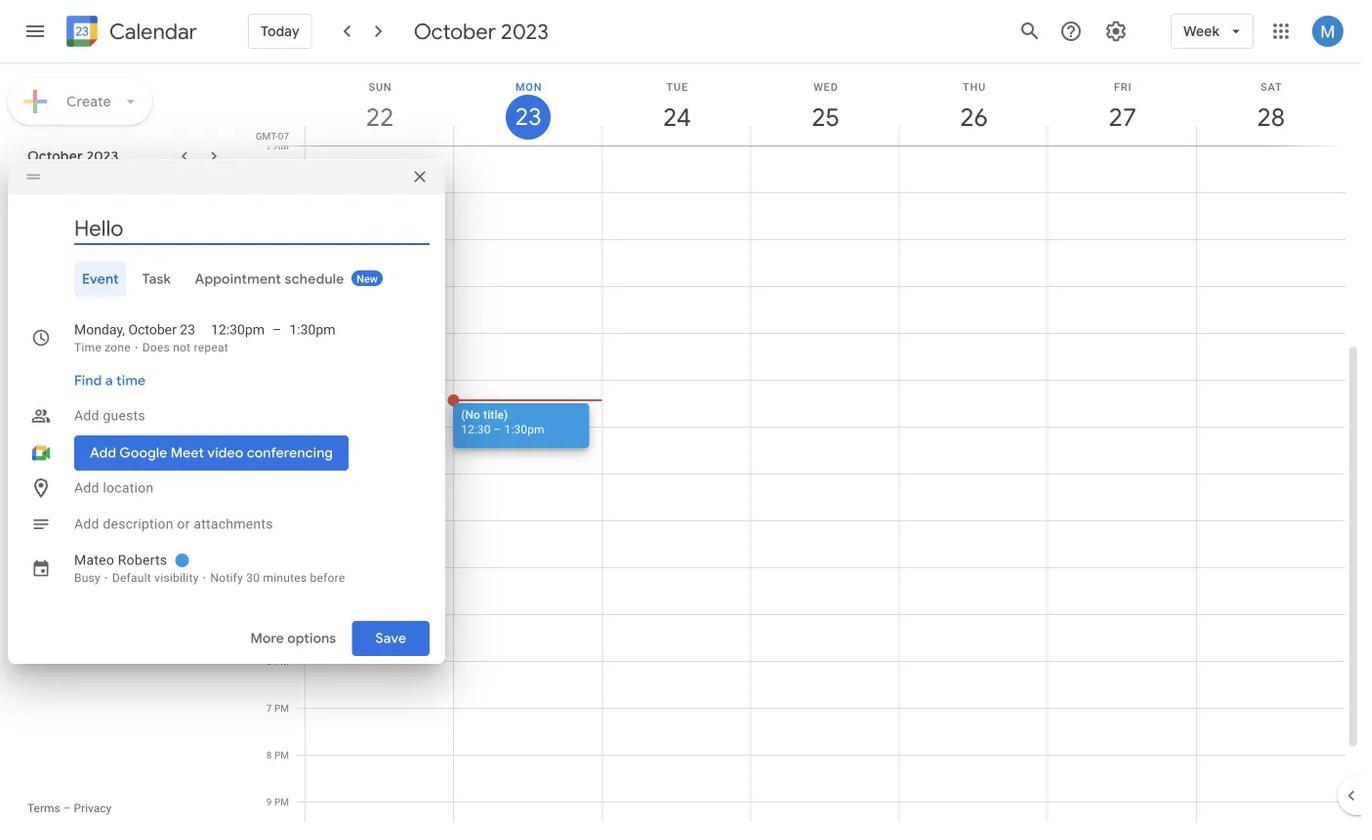 Task type: describe. For each thing, give the bounding box(es) containing it.
12:30
[[461, 422, 491, 436]]

fri
[[1114, 81, 1132, 93]]

cell for 21
[[169, 254, 199, 281]]

16
[[58, 262, 69, 273]]

states
[[168, 519, 206, 535]]

location
[[103, 480, 154, 496]]

28 element
[[202, 283, 225, 307]]

main drawer image
[[23, 20, 47, 43]]

18 element
[[112, 256, 135, 279]]

am for 7 am
[[274, 140, 289, 151]]

25 inside october 2023 grid
[[118, 289, 129, 301]]

other calendars button
[[4, 477, 242, 508]]

25 column header
[[750, 63, 900, 146]]

today button
[[248, 8, 312, 55]]

11 for "11" element
[[118, 234, 129, 246]]

sun 22
[[365, 81, 393, 133]]

holidays in united states
[[55, 519, 206, 535]]

9 pm
[[266, 796, 289, 808]]

other calendars
[[27, 483, 134, 501]]

17
[[88, 262, 99, 273]]

24 inside column header
[[662, 101, 690, 133]]

sat
[[1261, 81, 1283, 93]]

23 cell
[[49, 281, 79, 309]]

10 for 10 am
[[261, 280, 272, 292]]

task
[[142, 271, 171, 288]]

19
[[148, 262, 159, 273]]

21 element
[[202, 256, 225, 279]]

am for 11 am
[[274, 327, 289, 339]]

w
[[119, 180, 128, 191]]

schedule
[[285, 271, 344, 288]]

5 element
[[142, 201, 165, 225]]

mon 23
[[514, 81, 542, 132]]

repeat
[[194, 341, 228, 355]]

22 link
[[357, 95, 402, 140]]

privacy
[[74, 802, 112, 815]]

pm for 2 pm
[[274, 468, 289, 480]]

1 for 1
[[121, 316, 126, 328]]

november 1 element
[[112, 311, 135, 334]]

add for add description or attachments
[[74, 516, 99, 532]]

november 6 element
[[52, 338, 75, 361]]

10 for 10 element on the top left of the page
[[88, 234, 99, 246]]

(no
[[461, 408, 480, 421]]

wed
[[814, 81, 839, 93]]

appointment
[[195, 271, 281, 288]]

holidays
[[55, 519, 107, 535]]

2 for 2
[[151, 316, 156, 328]]

to element
[[272, 320, 282, 340]]

minutes
[[263, 571, 307, 585]]

11 element
[[112, 229, 135, 252]]

26 element
[[142, 283, 165, 307]]

1 t from the left
[[91, 180, 96, 191]]

9 for 9 pm
[[266, 796, 272, 808]]

11 for november 11 element
[[208, 344, 219, 355]]

terms
[[27, 802, 60, 815]]

14 element
[[202, 229, 225, 252]]

fri 27
[[1108, 81, 1136, 133]]

19 element
[[142, 256, 165, 279]]

default
[[112, 571, 151, 585]]

1 pm
[[266, 421, 289, 433]]

0 vertical spatial october
[[414, 18, 496, 45]]

27
[[1108, 101, 1136, 133]]

f
[[181, 180, 186, 191]]

a
[[105, 372, 113, 390]]

pm for 4 pm
[[274, 562, 289, 573]]

add for add location
[[74, 480, 99, 496]]

2 vertical spatial 23
[[180, 322, 195, 338]]

before
[[310, 571, 345, 585]]

row containing 16
[[19, 254, 229, 281]]

mateo roberts
[[74, 552, 167, 568]]

4 element
[[112, 201, 135, 225]]

4 for 4
[[211, 316, 216, 328]]

0 vertical spatial october 2023
[[414, 18, 549, 45]]

row containing 23
[[19, 281, 229, 309]]

sat 28
[[1256, 81, 1284, 133]]

week button
[[1171, 8, 1254, 55]]

busy
[[74, 571, 101, 585]]

6 element
[[172, 201, 195, 225]]

– for 1:30pm
[[272, 322, 282, 338]]

row containing s
[[19, 172, 229, 199]]

– inside the (no title) 12:30 – 1:30pm
[[494, 422, 502, 436]]

pm for 3 pm
[[274, 515, 289, 526]]

9 for 9 am
[[266, 233, 272, 245]]

12:30pm
[[211, 322, 265, 338]]

1 vertical spatial october
[[27, 147, 83, 165]]

thu
[[963, 81, 986, 93]]

november 2 element
[[142, 311, 165, 334]]

14
[[208, 234, 219, 246]]

find a time
[[74, 372, 146, 390]]

november 7 element
[[82, 338, 105, 361]]

mateo
[[74, 552, 114, 568]]

2 for 2 pm
[[266, 468, 272, 480]]

3 for november 3 element
[[181, 316, 186, 328]]

0 horizontal spatial 2023
[[86, 147, 119, 165]]

event button
[[74, 262, 127, 297]]

22
[[365, 101, 393, 133]]

28 inside 28 "column header"
[[1256, 101, 1284, 133]]

calendar
[[109, 18, 197, 45]]

description
[[103, 516, 174, 532]]

calendar element
[[63, 12, 197, 55]]

2 element
[[52, 201, 75, 225]]

mon
[[516, 81, 542, 93]]

tab list containing event
[[23, 262, 430, 297]]

privacy link
[[74, 802, 112, 815]]

11 for 11 am
[[261, 327, 272, 339]]

8 am
[[266, 187, 289, 198]]

guests
[[103, 408, 145, 424]]

6 pm
[[266, 655, 289, 667]]

does not repeat
[[142, 341, 228, 355]]

am for 10 am
[[274, 280, 289, 292]]

– for privacy
[[63, 802, 71, 815]]

22 column header
[[305, 63, 454, 146]]

4 for 4 pm
[[266, 562, 272, 573]]

add guests button
[[66, 398, 430, 434]]

november 3 element
[[172, 311, 195, 334]]

28 link
[[1249, 95, 1294, 140]]

8 for 8 pm
[[266, 749, 272, 761]]

appointment schedule
[[195, 271, 344, 288]]

create button
[[8, 78, 152, 125]]

terms – privacy
[[27, 802, 112, 815]]

today
[[261, 22, 300, 40]]

7 am
[[266, 140, 289, 151]]

pm for 1 pm
[[274, 421, 289, 433]]

17 element
[[82, 256, 105, 279]]

27 column header
[[1048, 63, 1197, 146]]

11 am
[[261, 327, 289, 339]]

30 element
[[52, 311, 75, 334]]

8 pm
[[266, 749, 289, 761]]

pm for 6 pm
[[274, 655, 289, 667]]



Task type: vqa. For each thing, say whether or not it's contained in the screenshot.
right 4
yes



Task type: locate. For each thing, give the bounding box(es) containing it.
2 pm
[[266, 468, 289, 480]]

add down find
[[74, 408, 99, 424]]

0 vertical spatial 9
[[266, 233, 272, 245]]

0 vertical spatial 11
[[118, 234, 129, 246]]

23 inside cell
[[58, 289, 69, 301]]

1 inside grid
[[266, 421, 272, 433]]

6 row from the top
[[19, 336, 229, 363]]

0 vertical spatial 25
[[810, 101, 838, 133]]

24 inside october 2023 grid
[[88, 289, 99, 301]]

25 inside wed 25
[[810, 101, 838, 133]]

3 for 3 pm
[[266, 515, 272, 526]]

8 inside october 2023 grid
[[121, 344, 126, 355]]

12
[[148, 234, 159, 246]]

other
[[27, 483, 67, 501]]

1 vertical spatial 2
[[266, 468, 272, 480]]

time zone
[[74, 341, 131, 355]]

8 for 8 am
[[266, 187, 272, 198]]

1 horizontal spatial 24
[[662, 101, 690, 133]]

23 up does not repeat
[[180, 322, 195, 338]]

12 element
[[142, 229, 165, 252]]

1 up 2 pm
[[266, 421, 272, 433]]

thu 26
[[959, 81, 987, 133]]

am
[[274, 140, 289, 151], [274, 187, 289, 198], [274, 233, 289, 245], [274, 280, 289, 292], [274, 327, 289, 339]]

find
[[74, 372, 102, 390]]

grid
[[250, 63, 1361, 823]]

november 4 element
[[202, 311, 225, 334]]

0 horizontal spatial 4
[[211, 316, 216, 328]]

2 vertical spatial add
[[74, 516, 99, 532]]

2 s from the left
[[211, 180, 216, 191]]

1 s from the left
[[31, 180, 36, 191]]

0 horizontal spatial october
[[27, 147, 83, 165]]

pm down "8 pm"
[[274, 796, 289, 808]]

11 up 18
[[118, 234, 129, 246]]

1:30pm down title)
[[505, 422, 545, 436]]

10 element
[[82, 229, 105, 252]]

9 inside november 9 element
[[151, 344, 156, 355]]

23 link
[[506, 95, 551, 140]]

2023 down create
[[86, 147, 119, 165]]

0 horizontal spatial 3
[[91, 207, 96, 219]]

1 add from the top
[[74, 408, 99, 424]]

1 vertical spatial 10
[[261, 280, 272, 292]]

0 vertical spatial 24
[[662, 101, 690, 133]]

october 2023
[[414, 18, 549, 45], [27, 147, 119, 165]]

10 am
[[261, 280, 289, 292]]

28 inside 28 element
[[208, 289, 219, 301]]

0 horizontal spatial 2
[[151, 316, 156, 328]]

zone
[[105, 341, 131, 355]]

– right 12:30pm
[[272, 322, 282, 338]]

2 horizontal spatial –
[[494, 422, 502, 436]]

1 horizontal spatial t
[[151, 180, 156, 191]]

0 vertical spatial add
[[74, 408, 99, 424]]

– right terms
[[63, 802, 71, 815]]

2 cell from the top
[[169, 281, 199, 309]]

3 down 2 pm
[[266, 515, 272, 526]]

2 vertical spatial 9
[[266, 796, 272, 808]]

10 for november 10 element
[[178, 344, 189, 355]]

1 vertical spatial 24
[[88, 289, 99, 301]]

cell
[[169, 254, 199, 281], [169, 281, 199, 309]]

1 horizontal spatial 4
[[266, 562, 272, 573]]

add for add guests
[[74, 408, 99, 424]]

25 element
[[112, 283, 135, 307]]

5
[[31, 344, 36, 355]]

tab list
[[23, 262, 430, 297]]

3 am from the top
[[274, 233, 289, 245]]

07
[[278, 130, 289, 142]]

2 vertical spatial 3
[[266, 515, 272, 526]]

0 horizontal spatial t
[[91, 180, 96, 191]]

tue 24
[[662, 81, 690, 133]]

1 horizontal spatial 1
[[266, 421, 272, 433]]

0 horizontal spatial –
[[63, 802, 71, 815]]

31
[[88, 316, 99, 328]]

21
[[208, 262, 219, 273]]

2 horizontal spatial 11
[[261, 327, 272, 339]]

2 vertical spatial 8
[[266, 749, 272, 761]]

settings menu image
[[1105, 20, 1128, 43]]

None search field
[[0, 367, 242, 410]]

1 element
[[22, 201, 45, 225]]

november 10 element
[[172, 338, 195, 361]]

3 row
[[19, 199, 229, 227]]

1 vertical spatial 11
[[261, 327, 272, 339]]

0 vertical spatial 4
[[211, 316, 216, 328]]

3 pm from the top
[[274, 515, 289, 526]]

6
[[266, 655, 272, 667]]

t left w
[[91, 180, 96, 191]]

4 row from the top
[[19, 281, 229, 309]]

2 vertical spatial –
[[63, 802, 71, 815]]

t
[[91, 180, 96, 191], [151, 180, 156, 191]]

1 horizontal spatial 10
[[178, 344, 189, 355]]

0 vertical spatial 1
[[121, 316, 126, 328]]

28 down sat
[[1256, 101, 1284, 133]]

2 vertical spatial 11
[[208, 344, 219, 355]]

3 up 10 element on the top left of the page
[[91, 207, 96, 219]]

24 link
[[655, 95, 700, 140]]

16 element
[[52, 256, 75, 279]]

13 element
[[172, 229, 195, 252]]

1 vertical spatial 2023
[[86, 147, 119, 165]]

10 down november 3 element
[[178, 344, 189, 355]]

8 down monday, october 23
[[121, 344, 126, 355]]

4 right 30
[[266, 562, 272, 573]]

row containing 10
[[19, 227, 229, 254]]

pm up "9 pm"
[[274, 749, 289, 761]]

0 horizontal spatial s
[[31, 180, 36, 191]]

1 horizontal spatial 2023
[[501, 18, 549, 45]]

28
[[1256, 101, 1284, 133], [208, 289, 219, 301]]

0 vertical spatial 2023
[[501, 18, 549, 45]]

november 9 element
[[142, 338, 165, 361]]

23, today element
[[52, 283, 75, 307]]

1 horizontal spatial 1:30pm
[[505, 422, 545, 436]]

october 2023 up mon
[[414, 18, 549, 45]]

does
[[142, 341, 170, 355]]

0 vertical spatial 7
[[266, 140, 272, 151]]

3 up not
[[181, 316, 186, 328]]

add description or attachments
[[74, 516, 273, 532]]

5 am from the top
[[274, 327, 289, 339]]

0 horizontal spatial 25
[[118, 289, 129, 301]]

1 horizontal spatial s
[[211, 180, 216, 191]]

9 for 9
[[151, 344, 156, 355]]

1 vertical spatial 8
[[121, 344, 126, 355]]

5 row from the top
[[19, 309, 229, 336]]

0 horizontal spatial 23
[[58, 289, 69, 301]]

8 pm from the top
[[274, 796, 289, 808]]

2 t from the left
[[151, 180, 156, 191]]

6 pm from the top
[[274, 702, 289, 714]]

or
[[177, 516, 190, 532]]

28 column header
[[1196, 63, 1346, 146]]

0 horizontal spatial 1:30pm
[[289, 322, 335, 338]]

11 left to element
[[261, 327, 272, 339]]

23 inside mon 23
[[514, 102, 541, 132]]

1 horizontal spatial 25
[[810, 101, 838, 133]]

m
[[59, 180, 68, 191]]

2 pm from the top
[[274, 468, 289, 480]]

7 element
[[202, 201, 225, 225]]

1 pm from the top
[[274, 421, 289, 433]]

am up 8 am
[[274, 140, 289, 151]]

1 vertical spatial 23
[[58, 289, 69, 301]]

am for 9 am
[[274, 233, 289, 245]]

10 up the 17
[[88, 234, 99, 246]]

pm up "8 pm"
[[274, 702, 289, 714]]

0 vertical spatial 3
[[91, 207, 96, 219]]

3 pm
[[266, 515, 289, 526]]

1 vertical spatial 7
[[91, 344, 96, 355]]

2 horizontal spatial 10
[[261, 280, 272, 292]]

1 cell from the top
[[169, 254, 199, 281]]

9 down "8 pm"
[[266, 796, 272, 808]]

23
[[514, 102, 541, 132], [58, 289, 69, 301], [180, 322, 195, 338]]

2 horizontal spatial october
[[414, 18, 496, 45]]

7 inside row
[[91, 344, 96, 355]]

2 row from the top
[[19, 227, 229, 254]]

november 5 element
[[22, 338, 45, 361]]

13
[[178, 234, 189, 246]]

9 up "appointment schedule"
[[266, 233, 272, 245]]

pm up 2 pm
[[274, 421, 289, 433]]

0 horizontal spatial 11
[[118, 234, 129, 246]]

1 horizontal spatial 2
[[266, 468, 272, 480]]

new
[[356, 273, 378, 285]]

18
[[118, 262, 129, 273]]

row
[[19, 172, 229, 199], [19, 227, 229, 254], [19, 254, 229, 281], [19, 281, 229, 309], [19, 309, 229, 336], [19, 336, 229, 363]]

1 vertical spatial add
[[74, 480, 99, 496]]

1 horizontal spatial 23
[[180, 322, 195, 338]]

7
[[266, 140, 272, 151], [91, 344, 96, 355], [266, 702, 272, 714]]

1 for 1 pm
[[266, 421, 272, 433]]

2
[[151, 316, 156, 328], [266, 468, 272, 480]]

25 down 18
[[118, 289, 129, 301]]

4 inside row
[[211, 316, 216, 328]]

9 element
[[52, 229, 75, 252]]

terms link
[[27, 802, 60, 815]]

pm right 30
[[274, 562, 289, 573]]

t up 5 element
[[151, 180, 156, 191]]

in
[[111, 519, 122, 535]]

monday,
[[74, 322, 125, 338]]

title)
[[483, 408, 508, 421]]

25
[[810, 101, 838, 133], [118, 289, 129, 301]]

wed 25
[[810, 81, 839, 133]]

notify 30 minutes before
[[210, 571, 345, 585]]

0 horizontal spatial 10
[[88, 234, 99, 246]]

calendar heading
[[105, 18, 197, 45]]

1 row from the top
[[19, 172, 229, 199]]

1 vertical spatial 1
[[266, 421, 272, 433]]

0 vertical spatial 1:30pm
[[289, 322, 335, 338]]

25 down wed
[[810, 101, 838, 133]]

time
[[116, 372, 146, 390]]

1 vertical spatial 28
[[208, 289, 219, 301]]

2023 up mon
[[501, 18, 549, 45]]

9
[[266, 233, 272, 245], [151, 344, 156, 355], [266, 796, 272, 808]]

october 2023 grid
[[19, 172, 229, 363]]

24 element
[[82, 283, 105, 307]]

0 horizontal spatial 28
[[208, 289, 219, 301]]

create
[[66, 93, 111, 110]]

24 down event
[[88, 289, 99, 301]]

7 for 7 pm
[[266, 702, 272, 714]]

2 vertical spatial 7
[[266, 702, 272, 714]]

1:30pm inside the (no title) 12:30 – 1:30pm
[[505, 422, 545, 436]]

task button
[[135, 262, 179, 297]]

2 vertical spatial october
[[128, 322, 177, 338]]

cell for 28
[[169, 281, 199, 309]]

1 horizontal spatial october 2023
[[414, 18, 549, 45]]

pm for 7 pm
[[274, 702, 289, 714]]

8 for 8
[[121, 344, 126, 355]]

8 up "9 pm"
[[266, 749, 272, 761]]

0 horizontal spatial 24
[[88, 289, 99, 301]]

0 vertical spatial –
[[272, 322, 282, 338]]

s up '7' element
[[211, 180, 216, 191]]

row containing 5
[[19, 336, 229, 363]]

1 vertical spatial 1:30pm
[[505, 422, 545, 436]]

27 link
[[1100, 95, 1145, 140]]

8
[[266, 187, 272, 198], [121, 344, 126, 355], [266, 749, 272, 761]]

2 up does
[[151, 316, 156, 328]]

am for 8 am
[[274, 187, 289, 198]]

7 for 7 am
[[266, 140, 272, 151]]

sun
[[369, 81, 392, 93]]

october 2023 up m
[[27, 147, 119, 165]]

23 column header
[[453, 63, 603, 146]]

2 vertical spatial 10
[[178, 344, 189, 355]]

10 up 12:30pm – 1:30pm at the left of page
[[261, 280, 272, 292]]

week
[[1184, 22, 1220, 40]]

row containing 29
[[19, 309, 229, 336]]

not
[[173, 341, 191, 355]]

29 element
[[22, 311, 45, 334]]

9 am
[[266, 233, 289, 245]]

1 inside row
[[121, 316, 126, 328]]

pm for 8 pm
[[274, 749, 289, 761]]

s up 1 element
[[31, 180, 36, 191]]

Add title text field
[[74, 214, 430, 243]]

november 11 element
[[202, 338, 225, 361]]

2 horizontal spatial 23
[[514, 102, 541, 132]]

1 up zone
[[121, 316, 126, 328]]

pm down 2 pm
[[274, 515, 289, 526]]

am up to element
[[274, 280, 289, 292]]

7 for 7
[[91, 344, 96, 355]]

pm up 3 pm
[[274, 468, 289, 480]]

1 horizontal spatial 11
[[208, 344, 219, 355]]

7 down 'monday,' on the left top of the page
[[91, 344, 96, 355]]

4 up repeat
[[211, 316, 216, 328]]

1 horizontal spatial –
[[272, 322, 282, 338]]

am up add title text box
[[274, 187, 289, 198]]

– down title)
[[494, 422, 502, 436]]

29
[[28, 316, 39, 328]]

25 link
[[803, 95, 848, 140]]

0 vertical spatial 23
[[514, 102, 541, 132]]

1 vertical spatial 3
[[181, 316, 186, 328]]

1 horizontal spatial 28
[[1256, 101, 1284, 133]]

4 pm from the top
[[274, 562, 289, 573]]

cell up november 3 element
[[169, 281, 199, 309]]

attachments
[[194, 516, 273, 532]]

united
[[125, 519, 164, 535]]

grid containing 22
[[250, 63, 1361, 823]]

1 vertical spatial 4
[[266, 562, 272, 573]]

pm for 9 pm
[[274, 796, 289, 808]]

4 inside grid
[[266, 562, 272, 573]]

0 vertical spatial 8
[[266, 187, 272, 198]]

24 down tue
[[662, 101, 690, 133]]

add guests
[[74, 408, 145, 424]]

23 down mon
[[514, 102, 541, 132]]

november 8 element
[[112, 338, 135, 361]]

0 vertical spatial 28
[[1256, 101, 1284, 133]]

pm right 6
[[274, 655, 289, 667]]

10 inside grid
[[261, 280, 272, 292]]

26 column header
[[899, 63, 1049, 146]]

11 down november 4 element
[[208, 344, 219, 355]]

2 am from the top
[[274, 187, 289, 198]]

3 add from the top
[[74, 516, 99, 532]]

0 vertical spatial 2
[[151, 316, 156, 328]]

28 down 21
[[208, 289, 219, 301]]

7 left 07
[[266, 140, 272, 151]]

0 horizontal spatial 1
[[121, 316, 126, 328]]

5 pm from the top
[[274, 655, 289, 667]]

cell down 13 'element'
[[169, 254, 199, 281]]

23 down 16 on the top of the page
[[58, 289, 69, 301]]

new element
[[352, 271, 383, 286]]

10
[[88, 234, 99, 246], [261, 280, 272, 292], [178, 344, 189, 355]]

notify
[[210, 571, 243, 585]]

default visibility
[[112, 571, 199, 585]]

visibility
[[154, 571, 199, 585]]

1 vertical spatial october 2023
[[27, 147, 119, 165]]

8 up add title text box
[[266, 187, 272, 198]]

1:30pm right to element
[[289, 322, 335, 338]]

1 horizontal spatial 3
[[181, 316, 186, 328]]

row group containing 3
[[19, 199, 229, 363]]

add inside dropdown button
[[74, 408, 99, 424]]

1 vertical spatial 9
[[151, 344, 156, 355]]

am right 12:30pm
[[274, 327, 289, 339]]

–
[[272, 322, 282, 338], [494, 422, 502, 436], [63, 802, 71, 815]]

0 vertical spatial 10
[[88, 234, 99, 246]]

30
[[246, 571, 260, 585]]

add up holidays
[[74, 480, 99, 496]]

time
[[74, 341, 102, 355]]

1 am from the top
[[274, 140, 289, 151]]

gmt-07
[[256, 130, 289, 142]]

1 vertical spatial 25
[[118, 289, 129, 301]]

4 pm
[[266, 562, 289, 573]]

2 up 3 pm
[[266, 468, 272, 480]]

7 pm from the top
[[274, 749, 289, 761]]

0 horizontal spatial october 2023
[[27, 147, 119, 165]]

24
[[662, 101, 690, 133], [88, 289, 99, 301]]

3
[[91, 207, 96, 219], [181, 316, 186, 328], [266, 515, 272, 526]]

2 horizontal spatial 3
[[266, 515, 272, 526]]

31 element
[[82, 311, 105, 334]]

row group
[[19, 199, 229, 363]]

1 horizontal spatial october
[[128, 322, 177, 338]]

24 column header
[[602, 63, 751, 146]]

3 row from the top
[[19, 254, 229, 281]]

9 down monday, october 23
[[151, 344, 156, 355]]

1 vertical spatial –
[[494, 422, 502, 436]]

4 am from the top
[[274, 280, 289, 292]]

26 link
[[952, 95, 997, 140]]

2 add from the top
[[74, 480, 99, 496]]

add left in
[[74, 516, 99, 532]]

7 down 6
[[266, 702, 272, 714]]

am up "appointment schedule"
[[274, 233, 289, 245]]



